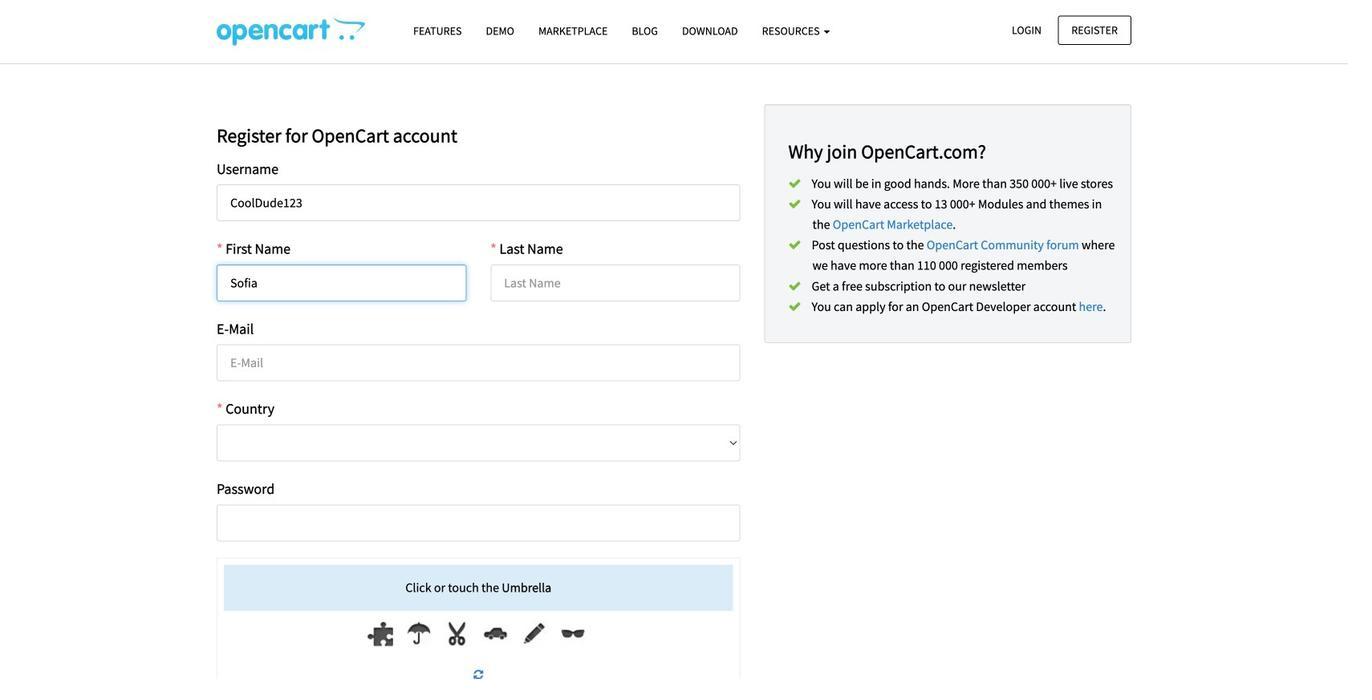 Task type: vqa. For each thing, say whether or not it's contained in the screenshot.
OpenCart - Account Register image
yes



Task type: describe. For each thing, give the bounding box(es) containing it.
Username text field
[[217, 185, 740, 222]]

First Name text field
[[217, 265, 467, 302]]

refresh image
[[474, 670, 483, 680]]

Last Name text field
[[491, 265, 740, 302]]



Task type: locate. For each thing, give the bounding box(es) containing it.
E-Mail text field
[[217, 345, 740, 382]]

None password field
[[217, 505, 740, 542]]

opencart - account register image
[[217, 17, 365, 46]]



